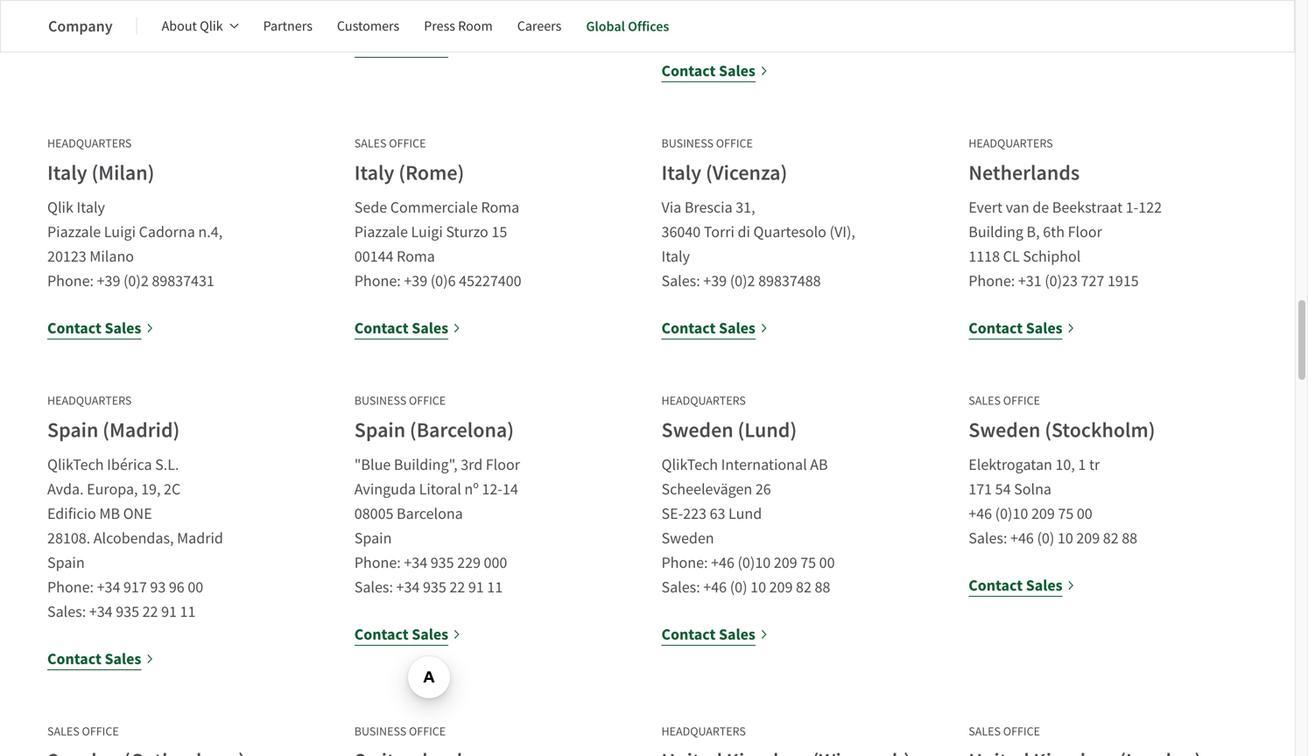 Task type: locate. For each thing, give the bounding box(es) containing it.
qlik
[[200, 17, 223, 35], [47, 198, 73, 218]]

sede
[[354, 198, 387, 218]]

de
[[1033, 198, 1049, 218]]

phone: down the 08005
[[354, 553, 401, 573]]

+39 inside via brescia 31, 36040 torri di quartesolo (vi), italy sales: +39 (0)2 89837488
[[703, 271, 727, 291]]

sturzo
[[446, 222, 488, 242]]

quartesolo
[[753, 222, 827, 242]]

0 horizontal spatial (0)10
[[738, 553, 771, 573]]

qliktech inside qliktech ibérica s.l. avda. europa, 19, 2c edificio mb one 28108. alcobendas, madrid spain phone: +34 917 93 96 00 sales: +34 935 22 91 11
[[47, 455, 104, 475]]

sales: down se-
[[662, 578, 700, 598]]

0 horizontal spatial 10
[[751, 578, 766, 598]]

0 horizontal spatial qlik
[[47, 198, 73, 218]]

2 qliktech from the left
[[662, 455, 718, 475]]

1 vertical spatial (0)10
[[738, 553, 771, 573]]

82 inside elektrogatan 10, 1 tr 171 54 solna +46 (0)10 209 75 00 sales: +46 (0) 10 209 82 88
[[1103, 529, 1119, 549]]

1 piazzale from the left
[[47, 222, 101, 242]]

sales office sweden (stockholm)
[[969, 393, 1155, 444]]

via brescia 31, 36040 torri di quartesolo (vi), italy sales: +39 (0)2 89837488
[[662, 198, 855, 291]]

phone: down the 20123
[[47, 271, 94, 291]]

(0)2 inside qlik italy piazzale luigi cadorna n.4, 20123 milano phone: +39 (0)2 89837431
[[123, 271, 149, 291]]

spain up avda.
[[47, 417, 98, 444]]

0 vertical spatial roma
[[481, 198, 519, 218]]

alcobendas,
[[93, 529, 174, 549]]

(0)2 left 89837488
[[730, 271, 755, 291]]

917
[[123, 578, 147, 598]]

0 horizontal spatial +39
[[97, 271, 120, 291]]

(0)2 down milano
[[123, 271, 149, 291]]

2 horizontal spatial +39
[[703, 271, 727, 291]]

935 inside qliktech ibérica s.l. avda. europa, 19, 2c edificio mb one 28108. alcobendas, madrid spain phone: +34 917 93 96 00 sales: +34 935 22 91 11
[[116, 602, 139, 622]]

italy inside via brescia 31, 36040 torri di quartesolo (vi), italy sales: +39 (0)2 89837488
[[662, 247, 690, 267]]

business office
[[354, 724, 446, 740]]

1 horizontal spatial (0)2
[[730, 271, 755, 291]]

contact sales for sweden (stockholm)
[[969, 575, 1063, 596]]

press
[[424, 17, 455, 35]]

0 horizontal spatial 82
[[796, 578, 812, 598]]

00
[[1077, 504, 1093, 524], [819, 553, 835, 573], [188, 578, 203, 598]]

0 vertical spatial 00
[[1077, 504, 1093, 524]]

qlik right about
[[200, 17, 223, 35]]

piazzale
[[47, 222, 101, 242], [354, 222, 408, 242]]

+39 down milano
[[97, 271, 120, 291]]

0 vertical spatial 75
[[1058, 504, 1074, 524]]

evert van de beekstraat 1-122 building b, 6th floor 1118 cl schiphol phone: +31 (0)23 727 1915
[[969, 198, 1162, 291]]

italy left (milan) at the left top of the page
[[47, 159, 87, 187]]

mb
[[99, 504, 120, 524]]

spain down the 08005
[[354, 529, 392, 549]]

+46
[[969, 504, 992, 524], [1011, 529, 1034, 549], [711, 553, 735, 573], [703, 578, 727, 598]]

phone: inside "blue building", 3rd floor avinguda litoral nº 12-14 08005 barcelona spain phone: +34 935 229 000 sales: +34 935 22 91 11
[[354, 553, 401, 573]]

2 vertical spatial (0)
[[730, 578, 747, 598]]

room
[[458, 17, 493, 35]]

sales: down the '36040'
[[662, 271, 700, 291]]

1 horizontal spatial floor
[[1068, 222, 1102, 242]]

spain
[[47, 417, 98, 444], [354, 417, 406, 444], [354, 529, 392, 549], [47, 553, 85, 573]]

(0)6
[[431, 271, 456, 291]]

qliktech inside qliktech international ab scheelevägen 26 se-223 63 lund sweden phone: +46 (0)10 209 75 00 sales: +46 (0) 10 209 82 88
[[662, 455, 718, 475]]

(0)10 down 54
[[995, 504, 1028, 524]]

0 vertical spatial floor
[[1068, 222, 1102, 242]]

di
[[738, 222, 750, 242]]

1 vertical spatial 82
[[796, 578, 812, 598]]

91 inside qliktech ibérica s.l. avda. europa, 19, 2c edificio mb one 28108. alcobendas, madrid spain phone: +34 917 93 96 00 sales: +34 935 22 91 11
[[161, 602, 177, 622]]

sweden up elektrogatan
[[969, 417, 1041, 444]]

2 +39 from the left
[[404, 271, 427, 291]]

2 vertical spatial 00
[[188, 578, 203, 598]]

1 horizontal spatial 22
[[450, 578, 465, 598]]

(0) left 211
[[717, 14, 735, 34]]

contact sales
[[47, 11, 141, 32], [354, 36, 448, 57], [662, 60, 756, 81], [47, 318, 141, 339], [354, 318, 448, 339], [662, 318, 756, 339], [969, 318, 1063, 339], [969, 575, 1063, 596], [354, 624, 448, 645], [662, 624, 756, 645], [47, 649, 141, 670]]

(0) down solna on the right bottom of the page
[[1037, 529, 1055, 549]]

sweden down 223
[[662, 529, 714, 549]]

sweden up the scheelevägen
[[662, 417, 734, 444]]

qliktech
[[47, 455, 104, 475], [662, 455, 718, 475]]

sales: down the 08005
[[354, 578, 393, 598]]

(lund)
[[738, 417, 797, 444]]

phone: inside evert van de beekstraat 1-122 building b, 6th floor 1118 cl schiphol phone: +31 (0)23 727 1915
[[969, 271, 1015, 291]]

26
[[756, 479, 771, 500]]

91 inside "blue building", 3rd floor avinguda litoral nº 12-14 08005 barcelona spain phone: +34 935 229 000 sales: +34 935 22 91 11
[[468, 578, 484, 598]]

building",
[[394, 455, 458, 475]]

sales: inside elektrogatan 10, 1 tr 171 54 solna +46 (0)10 209 75 00 sales: +46 (0) 10 209 82 88
[[969, 529, 1007, 549]]

1 horizontal spatial (0)10
[[995, 504, 1028, 524]]

contact sales link for spain (barcelona)
[[354, 623, 462, 647]]

spain inside qliktech ibérica s.l. avda. europa, 19, 2c edificio mb one 28108. alcobendas, madrid spain phone: +34 917 93 96 00 sales: +34 935 22 91 11
[[47, 553, 85, 573]]

0 vertical spatial (0)10
[[995, 504, 1028, 524]]

(vi),
[[830, 222, 855, 242]]

0 vertical spatial qlik
[[200, 17, 223, 35]]

contact for italy (vicenza)
[[662, 318, 716, 339]]

floor up 14
[[486, 455, 520, 475]]

91 down 229
[[468, 578, 484, 598]]

elektrogatan 10, 1 tr 171 54 solna +46 (0)10 209 75 00 sales: +46 (0) 10 209 82 88
[[969, 455, 1138, 549]]

0 vertical spatial 11
[[487, 578, 503, 598]]

171
[[969, 479, 992, 500]]

935 left 229
[[431, 553, 454, 573]]

6th
[[1043, 222, 1065, 242]]

contact sales link for netherlands
[[969, 316, 1076, 341]]

headquarters inside headquarters sweden (lund)
[[662, 393, 746, 409]]

75 inside qliktech international ab scheelevägen 26 se-223 63 lund sweden phone: +46 (0)10 209 75 00 sales: +46 (0) 10 209 82 88
[[801, 553, 816, 573]]

(0)
[[717, 14, 735, 34], [1037, 529, 1055, 549], [730, 578, 747, 598]]

2 (0)2 from the left
[[730, 271, 755, 291]]

1 vertical spatial (0)
[[1037, 529, 1055, 549]]

0 vertical spatial 10
[[1058, 529, 1073, 549]]

1 horizontal spatial 00
[[819, 553, 835, 573]]

(0)10 inside elektrogatan 10, 1 tr 171 54 solna +46 (0)10 209 75 00 sales: +46 (0) 10 209 82 88
[[995, 504, 1028, 524]]

1 +39 from the left
[[97, 271, 120, 291]]

+39 down torri
[[703, 271, 727, 291]]

45227400
[[459, 271, 522, 291]]

+49
[[691, 14, 714, 34]]

headquarters inside headquarters italy (milan)
[[47, 136, 132, 152]]

sales: down 171
[[969, 529, 1007, 549]]

via
[[662, 198, 681, 218]]

0 horizontal spatial 75
[[801, 553, 816, 573]]

1 horizontal spatial 11
[[487, 578, 503, 598]]

(barcelona)
[[410, 417, 514, 444]]

10
[[1058, 529, 1073, 549], [751, 578, 766, 598]]

about qlik
[[162, 17, 223, 35]]

qlik inside qlik italy piazzale luigi cadorna n.4, 20123 milano phone: +39 (0)2 89837431
[[47, 198, 73, 218]]

2 horizontal spatial 00
[[1077, 504, 1093, 524]]

qlik up the 20123
[[47, 198, 73, 218]]

office inside sales office sweden (stockholm)
[[1003, 393, 1040, 409]]

1 vertical spatial business
[[354, 393, 406, 409]]

1 horizontal spatial 82
[[1103, 529, 1119, 549]]

91 down 96 on the left
[[161, 602, 177, 622]]

press room link
[[424, 5, 493, 47]]

75 inside elektrogatan 10, 1 tr 171 54 solna +46 (0)10 209 75 00 sales: +46 (0) 10 209 82 88
[[1058, 504, 1074, 524]]

tr
[[1089, 455, 1100, 475]]

spain down 28108.
[[47, 553, 85, 573]]

headquarters for italy
[[47, 136, 132, 152]]

phone: down '00144'
[[354, 271, 401, 291]]

0 horizontal spatial 11
[[180, 602, 196, 622]]

10 inside qliktech international ab scheelevägen 26 se-223 63 lund sweden phone: +46 (0)10 209 75 00 sales: +46 (0) 10 209 82 88
[[751, 578, 766, 598]]

91
[[468, 578, 484, 598], [161, 602, 177, 622]]

sweden inside sales office sweden (stockholm)
[[969, 417, 1041, 444]]

1 horizontal spatial qlik
[[200, 17, 223, 35]]

phone:
[[47, 271, 94, 291], [354, 271, 401, 291], [969, 271, 1015, 291], [354, 553, 401, 573], [662, 553, 708, 573], [47, 578, 94, 598]]

0 horizontal spatial sales office
[[47, 724, 119, 740]]

sales:
[[662, 271, 700, 291], [969, 529, 1007, 549], [354, 578, 393, 598], [662, 578, 700, 598], [47, 602, 86, 622]]

209
[[1031, 504, 1055, 524], [1076, 529, 1100, 549], [774, 553, 797, 573], [769, 578, 793, 598]]

italy up "sede"
[[354, 159, 394, 187]]

+31
[[1018, 271, 1042, 291]]

1 vertical spatial 91
[[161, 602, 177, 622]]

contact for sweden (stockholm)
[[969, 575, 1023, 596]]

qliktech up avda.
[[47, 455, 104, 475]]

contact
[[47, 11, 101, 32], [354, 36, 409, 57], [662, 60, 716, 81], [47, 318, 101, 339], [354, 318, 409, 339], [662, 318, 716, 339], [969, 318, 1023, 339], [969, 575, 1023, 596], [354, 624, 409, 645], [662, 624, 716, 645], [47, 649, 101, 670]]

(0)23
[[1045, 271, 1078, 291]]

barcelona
[[397, 504, 463, 524]]

10 down 10, on the bottom right of page
[[1058, 529, 1073, 549]]

(0)2
[[123, 271, 149, 291], [730, 271, 755, 291]]

phone: down 1118 on the right of page
[[969, 271, 1015, 291]]

italy down the '36040'
[[662, 247, 690, 267]]

1 horizontal spatial sales office
[[969, 724, 1040, 740]]

spain up "blue
[[354, 417, 406, 444]]

0 vertical spatial 88
[[1122, 529, 1138, 549]]

company menu bar
[[48, 5, 694, 47]]

10 down lund
[[751, 578, 766, 598]]

0 vertical spatial 91
[[468, 578, 484, 598]]

phone: down 28108.
[[47, 578, 94, 598]]

1 vertical spatial 75
[[801, 553, 816, 573]]

phone: inside sede commerciale roma piazzale luigi sturzo 15 00144 roma phone: +39 (0)6 45227400
[[354, 271, 401, 291]]

82
[[1103, 529, 1119, 549], [796, 578, 812, 598]]

sales: inside "blue building", 3rd floor avinguda litoral nº 12-14 08005 barcelona spain phone: +34 935 229 000 sales: +34 935 22 91 11
[[354, 578, 393, 598]]

00 inside qliktech ibérica s.l. avda. europa, 19, 2c edificio mb one 28108. alcobendas, madrid spain phone: +34 917 93 96 00 sales: +34 935 22 91 11
[[188, 578, 203, 598]]

93
[[150, 578, 166, 598]]

contact sales for italy (milan)
[[47, 318, 141, 339]]

22 inside "blue building", 3rd floor avinguda litoral nº 12-14 08005 barcelona spain phone: +34 935 229 000 sales: +34 935 22 91 11
[[450, 578, 465, 598]]

1 luigi from the left
[[104, 222, 136, 242]]

cl
[[1003, 247, 1020, 267]]

0 vertical spatial 82
[[1103, 529, 1119, 549]]

contact sales link for italy (milan)
[[47, 316, 154, 341]]

1 horizontal spatial 10
[[1058, 529, 1073, 549]]

headquarters netherlands
[[969, 136, 1080, 187]]

935 down barcelona
[[423, 578, 446, 598]]

sweden inside headquarters sweden (lund)
[[662, 417, 734, 444]]

20123
[[47, 247, 86, 267]]

22 down 229
[[450, 578, 465, 598]]

sales office italy (rome)
[[354, 136, 464, 187]]

0 horizontal spatial piazzale
[[47, 222, 101, 242]]

1 horizontal spatial 75
[[1058, 504, 1074, 524]]

2 luigi from the left
[[411, 222, 443, 242]]

luigi up milano
[[104, 222, 136, 242]]

floor down beekstraat
[[1068, 222, 1102, 242]]

28108.
[[47, 529, 90, 549]]

contact sales link for italy (rome)
[[354, 316, 462, 341]]

italy inside headquarters italy (milan)
[[47, 159, 87, 187]]

office inside sales office italy (rome)
[[389, 136, 426, 152]]

sales: down 28108.
[[47, 602, 86, 622]]

scheelevägen
[[662, 479, 752, 500]]

1 horizontal spatial luigi
[[411, 222, 443, 242]]

0 horizontal spatial luigi
[[104, 222, 136, 242]]

82 inside qliktech international ab scheelevägen 26 se-223 63 lund sweden phone: +46 (0)10 209 75 00 sales: +46 (0) 10 209 82 88
[[796, 578, 812, 598]]

(0)10
[[995, 504, 1028, 524], [738, 553, 771, 573]]

0 vertical spatial 22
[[450, 578, 465, 598]]

italy inside sales office italy (rome)
[[354, 159, 394, 187]]

00 inside qliktech international ab scheelevägen 26 se-223 63 lund sweden phone: +46 (0)10 209 75 00 sales: +46 (0) 10 209 82 88
[[819, 553, 835, 573]]

935 down 917
[[116, 602, 139, 622]]

1 horizontal spatial 88
[[1122, 529, 1138, 549]]

1 vertical spatial roma
[[397, 247, 435, 267]]

contact sales for netherlands
[[969, 318, 1063, 339]]

+39 inside sede commerciale roma piazzale luigi sturzo 15 00144 roma phone: +39 (0)6 45227400
[[404, 271, 427, 291]]

spain inside headquarters spain (madrid)
[[47, 417, 98, 444]]

qliktech for scheelevägen
[[662, 455, 718, 475]]

headquarters inside headquarters netherlands
[[969, 136, 1053, 152]]

(0) inside elektrogatan 10, 1 tr 171 54 solna +46 (0)10 209 75 00 sales: +46 (0) 10 209 82 88
[[1037, 529, 1055, 549]]

1 vertical spatial 22
[[142, 602, 158, 622]]

contact for italy (milan)
[[47, 318, 101, 339]]

luigi inside qlik italy piazzale luigi cadorna n.4, 20123 milano phone: +39 (0)2 89837431
[[104, 222, 136, 242]]

avda.
[[47, 479, 84, 500]]

roma up 15
[[481, 198, 519, 218]]

edificio
[[47, 504, 96, 524]]

business inside the business office italy (vicenza)
[[662, 136, 714, 152]]

+39 left (0)6
[[404, 271, 427, 291]]

(rome)
[[399, 159, 464, 187]]

headquarters
[[47, 136, 132, 152], [969, 136, 1053, 152], [47, 393, 132, 409], [662, 393, 746, 409], [662, 724, 746, 740]]

1 vertical spatial qlik
[[47, 198, 73, 218]]

phone: inside qlik italy piazzale luigi cadorna n.4, 20123 milano phone: +39 (0)2 89837431
[[47, 271, 94, 291]]

piazzale up the 20123
[[47, 222, 101, 242]]

11
[[487, 578, 503, 598], [180, 602, 196, 622]]

headquarters inside headquarters spain (madrid)
[[47, 393, 132, 409]]

spain inside "blue building", 3rd floor avinguda litoral nº 12-14 08005 barcelona spain phone: +34 935 229 000 sales: +34 935 22 91 11
[[354, 529, 392, 549]]

0 horizontal spatial roma
[[397, 247, 435, 267]]

roma up (0)6
[[397, 247, 435, 267]]

0 horizontal spatial 00
[[188, 578, 203, 598]]

headquarters italy (milan)
[[47, 136, 154, 187]]

(stockholm)
[[1045, 417, 1155, 444]]

luigi down commerciale
[[411, 222, 443, 242]]

22 down 93
[[142, 602, 158, 622]]

1 vertical spatial 11
[[180, 602, 196, 622]]

1 vertical spatial 00
[[819, 553, 835, 573]]

0 vertical spatial business
[[662, 136, 714, 152]]

000
[[484, 553, 507, 573]]

00144
[[354, 247, 394, 267]]

22 inside qliktech ibérica s.l. avda. europa, 19, 2c edificio mb one 28108. alcobendas, madrid spain phone: +34 917 93 96 00 sales: +34 935 22 91 11
[[142, 602, 158, 622]]

italy down (milan) at the left top of the page
[[77, 198, 105, 218]]

about
[[162, 17, 197, 35]]

+39 for italy (rome)
[[404, 271, 427, 291]]

2 piazzale from the left
[[354, 222, 408, 242]]

1 horizontal spatial 91
[[468, 578, 484, 598]]

1 horizontal spatial +39
[[404, 271, 427, 291]]

0 vertical spatial 935
[[431, 553, 454, 573]]

1 vertical spatial 88
[[815, 578, 830, 598]]

11 down 96 on the left
[[180, 602, 196, 622]]

italy up via
[[662, 159, 702, 187]]

00 inside elektrogatan 10, 1 tr 171 54 solna +46 (0)10 209 75 00 sales: +46 (0) 10 209 82 88
[[1077, 504, 1093, 524]]

piazzale up '00144'
[[354, 222, 408, 242]]

1 horizontal spatial qliktech
[[662, 455, 718, 475]]

floor
[[1068, 222, 1102, 242], [486, 455, 520, 475]]

1 vertical spatial floor
[[486, 455, 520, 475]]

3 +39 from the left
[[703, 271, 727, 291]]

1 vertical spatial 10
[[751, 578, 766, 598]]

0 horizontal spatial floor
[[486, 455, 520, 475]]

qliktech up the scheelevägen
[[662, 455, 718, 475]]

phone: down 223
[[662, 553, 708, 573]]

luigi
[[104, 222, 136, 242], [411, 222, 443, 242]]

business inside business office spain (barcelona)
[[354, 393, 406, 409]]

2 vertical spatial 935
[[116, 602, 139, 622]]

about qlik link
[[162, 5, 239, 47]]

sweden
[[662, 417, 734, 444], [969, 417, 1041, 444], [662, 529, 714, 549]]

0 horizontal spatial qliktech
[[47, 455, 104, 475]]

1 (0)2 from the left
[[123, 271, 149, 291]]

contact for spain (barcelona)
[[354, 624, 409, 645]]

office inside the business office italy (vicenza)
[[716, 136, 753, 152]]

0 horizontal spatial 22
[[142, 602, 158, 622]]

1 qliktech from the left
[[47, 455, 104, 475]]

(0) down lund
[[730, 578, 747, 598]]

11 down 000
[[487, 578, 503, 598]]

global
[[586, 17, 625, 35]]

fax: +49 (0) 211 58 668 599
[[662, 14, 834, 34]]

22
[[450, 578, 465, 598], [142, 602, 158, 622]]

(0)10 down lund
[[738, 553, 771, 573]]

1 horizontal spatial piazzale
[[354, 222, 408, 242]]

0 horizontal spatial (0)2
[[123, 271, 149, 291]]

0 horizontal spatial 88
[[815, 578, 830, 598]]

0 horizontal spatial 91
[[161, 602, 177, 622]]



Task type: describe. For each thing, give the bounding box(es) containing it.
headquarters for netherlands
[[969, 136, 1053, 152]]

88 inside elektrogatan 10, 1 tr 171 54 solna +46 (0)10 209 75 00 sales: +46 (0) 10 209 82 88
[[1122, 529, 1138, 549]]

sales: inside qliktech international ab scheelevägen 26 se-223 63 lund sweden phone: +46 (0)10 209 75 00 sales: +46 (0) 10 209 82 88
[[662, 578, 700, 598]]

qliktech ibérica s.l. avda. europa, 19, 2c edificio mb one 28108. alcobendas, madrid spain phone: +34 917 93 96 00 sales: +34 935 22 91 11
[[47, 455, 223, 622]]

08005
[[354, 504, 394, 524]]

lund
[[729, 504, 762, 524]]

(0)10 inside qliktech international ab scheelevägen 26 se-223 63 lund sweden phone: +46 (0)10 209 75 00 sales: +46 (0) 10 209 82 88
[[738, 553, 771, 573]]

668
[[783, 14, 807, 34]]

offices
[[628, 17, 669, 35]]

14
[[503, 479, 518, 500]]

89837488
[[758, 271, 821, 291]]

floor inside "blue building", 3rd floor avinguda litoral nº 12-14 08005 barcelona spain phone: +34 935 229 000 sales: +34 935 22 91 11
[[486, 455, 520, 475]]

contact sales for italy (vicenza)
[[662, 318, 756, 339]]

netherlands
[[969, 159, 1080, 187]]

s.l.
[[155, 455, 179, 475]]

11 inside "blue building", 3rd floor avinguda litoral nº 12-14 08005 barcelona spain phone: +34 935 229 000 sales: +34 935 22 91 11
[[487, 578, 503, 598]]

contact sales link for spain (madrid)
[[47, 647, 154, 672]]

litoral
[[419, 479, 461, 500]]

one
[[123, 504, 152, 524]]

sales: inside via brescia 31, 36040 torri di quartesolo (vi), italy sales: +39 (0)2 89837488
[[662, 271, 700, 291]]

brescia
[[685, 198, 733, 218]]

partners
[[263, 17, 313, 35]]

contact for spain (madrid)
[[47, 649, 101, 670]]

58
[[765, 14, 780, 34]]

3rd
[[461, 455, 483, 475]]

commerciale
[[390, 198, 478, 218]]

ibérica
[[107, 455, 152, 475]]

15
[[492, 222, 507, 242]]

avinguda
[[354, 479, 416, 500]]

ab
[[810, 455, 828, 475]]

customers link
[[337, 5, 399, 47]]

"blue building", 3rd floor avinguda litoral nº 12-14 08005 barcelona spain phone: +34 935 229 000 sales: +34 935 22 91 11
[[354, 455, 520, 598]]

(0)2 inside via brescia 31, 36040 torri di quartesolo (vi), italy sales: +39 (0)2 89837488
[[730, 271, 755, 291]]

phone: inside qliktech ibérica s.l. avda. europa, 19, 2c edificio mb one 28108. alcobendas, madrid spain phone: +34 917 93 96 00 sales: +34 935 22 91 11
[[47, 578, 94, 598]]

96
[[169, 578, 185, 598]]

1 vertical spatial 935
[[423, 578, 446, 598]]

phone: inside qliktech international ab scheelevägen 26 se-223 63 lund sweden phone: +46 (0)10 209 75 00 sales: +46 (0) 10 209 82 88
[[662, 553, 708, 573]]

qlik italy piazzale luigi cadorna n.4, 20123 milano phone: +39 (0)2 89837431
[[47, 198, 223, 291]]

(vicenza)
[[706, 159, 787, 187]]

business office spain (barcelona)
[[354, 393, 514, 444]]

piazzale inside qlik italy piazzale luigi cadorna n.4, 20123 milano phone: +39 (0)2 89837431
[[47, 222, 101, 242]]

nº
[[464, 479, 479, 500]]

contact sales link for sweden (lund)
[[662, 623, 769, 647]]

(madrid)
[[103, 417, 180, 444]]

211
[[738, 14, 761, 34]]

italy inside qlik italy piazzale luigi cadorna n.4, 20123 milano phone: +39 (0)2 89837431
[[77, 198, 105, 218]]

business for italy
[[662, 136, 714, 152]]

partners link
[[263, 5, 313, 47]]

sales: inside qliktech ibérica s.l. avda. europa, 19, 2c edificio mb one 28108. alcobendas, madrid spain phone: +34 917 93 96 00 sales: +34 935 22 91 11
[[47, 602, 86, 622]]

qliktech for avda.
[[47, 455, 104, 475]]

beekstraat
[[1052, 198, 1123, 218]]

office inside business office spain (barcelona)
[[409, 393, 446, 409]]

contact sales link for sweden (stockholm)
[[969, 574, 1076, 598]]

12-
[[482, 479, 503, 500]]

(0) inside qliktech international ab scheelevägen 26 se-223 63 lund sweden phone: +46 (0)10 209 75 00 sales: +46 (0) 10 209 82 88
[[730, 578, 747, 598]]

solna
[[1014, 479, 1052, 500]]

10 inside elektrogatan 10, 1 tr 171 54 solna +46 (0)10 209 75 00 sales: +46 (0) 10 209 82 88
[[1058, 529, 1073, 549]]

0 vertical spatial (0)
[[717, 14, 735, 34]]

11 inside qliktech ibérica s.l. avda. europa, 19, 2c edificio mb one 28108. alcobendas, madrid spain phone: +34 917 93 96 00 sales: +34 935 22 91 11
[[180, 602, 196, 622]]

contact sales link for italy (vicenza)
[[662, 316, 769, 341]]

press room
[[424, 17, 493, 35]]

milano
[[90, 247, 134, 267]]

89837431
[[152, 271, 214, 291]]

europa,
[[87, 479, 138, 500]]

italy inside the business office italy (vicenza)
[[662, 159, 702, 187]]

2c
[[164, 479, 181, 500]]

torri
[[704, 222, 735, 242]]

1
[[1078, 455, 1086, 475]]

b,
[[1027, 222, 1040, 242]]

piazzale inside sede commerciale roma piazzale luigi sturzo 15 00144 roma phone: +39 (0)6 45227400
[[354, 222, 408, 242]]

headquarters for sweden
[[662, 393, 746, 409]]

business office italy (vicenza)
[[662, 136, 787, 187]]

63
[[710, 504, 725, 524]]

qlik inside company menu bar
[[200, 17, 223, 35]]

floor inside evert van de beekstraat 1-122 building b, 6th floor 1118 cl schiphol phone: +31 (0)23 727 1915
[[1068, 222, 1102, 242]]

business for spain
[[354, 393, 406, 409]]

fax:
[[662, 14, 688, 34]]

headquarters for spain
[[47, 393, 132, 409]]

54
[[995, 479, 1011, 500]]

customers
[[337, 17, 399, 35]]

schiphol
[[1023, 247, 1081, 267]]

+39 for italy (vicenza)
[[703, 271, 727, 291]]

van
[[1006, 198, 1030, 218]]

contact sales for spain (barcelona)
[[354, 624, 448, 645]]

contact for netherlands
[[969, 318, 1023, 339]]

contact for italy (rome)
[[354, 318, 409, 339]]

1 horizontal spatial roma
[[481, 198, 519, 218]]

sede commerciale roma piazzale luigi sturzo 15 00144 roma phone: +39 (0)6 45227400
[[354, 198, 522, 291]]

international
[[721, 455, 807, 475]]

sweden inside qliktech international ab scheelevägen 26 se-223 63 lund sweden phone: +46 (0)10 209 75 00 sales: +46 (0) 10 209 82 88
[[662, 529, 714, 549]]

elektrogatan
[[969, 455, 1052, 475]]

building
[[969, 222, 1024, 242]]

122
[[1139, 198, 1162, 218]]

contact sales for italy (rome)
[[354, 318, 448, 339]]

19,
[[141, 479, 161, 500]]

luigi inside sede commerciale roma piazzale luigi sturzo 15 00144 roma phone: +39 (0)6 45227400
[[411, 222, 443, 242]]

careers link
[[517, 5, 562, 47]]

1 sales office from the left
[[47, 724, 119, 740]]

88 inside qliktech international ab scheelevägen 26 se-223 63 lund sweden phone: +46 (0)10 209 75 00 sales: +46 (0) 10 209 82 88
[[815, 578, 830, 598]]

global offices link
[[586, 5, 669, 47]]

1118
[[969, 247, 1000, 267]]

10,
[[1056, 455, 1075, 475]]

31,
[[736, 198, 755, 218]]

n.4,
[[198, 222, 223, 242]]

(milan)
[[91, 159, 154, 187]]

spain inside business office spain (barcelona)
[[354, 417, 406, 444]]

contact sales for sweden (lund)
[[662, 624, 756, 645]]

evert
[[969, 198, 1003, 218]]

2 vertical spatial business
[[354, 724, 406, 740]]

contact sales for spain (madrid)
[[47, 649, 141, 670]]

2 sales office from the left
[[969, 724, 1040, 740]]

global offices
[[586, 17, 669, 35]]

sales inside sales office sweden (stockholm)
[[969, 393, 1001, 409]]

+39 inside qlik italy piazzale luigi cadorna n.4, 20123 milano phone: +39 (0)2 89837431
[[97, 271, 120, 291]]

headquarters spain (madrid)
[[47, 393, 180, 444]]

se-
[[662, 504, 683, 524]]

sales inside sales office italy (rome)
[[354, 136, 387, 152]]

223
[[683, 504, 707, 524]]

careers
[[517, 17, 562, 35]]

contact for sweden (lund)
[[662, 624, 716, 645]]

1-
[[1126, 198, 1139, 218]]

company
[[48, 16, 113, 37]]



Task type: vqa. For each thing, say whether or not it's contained in the screenshot.


